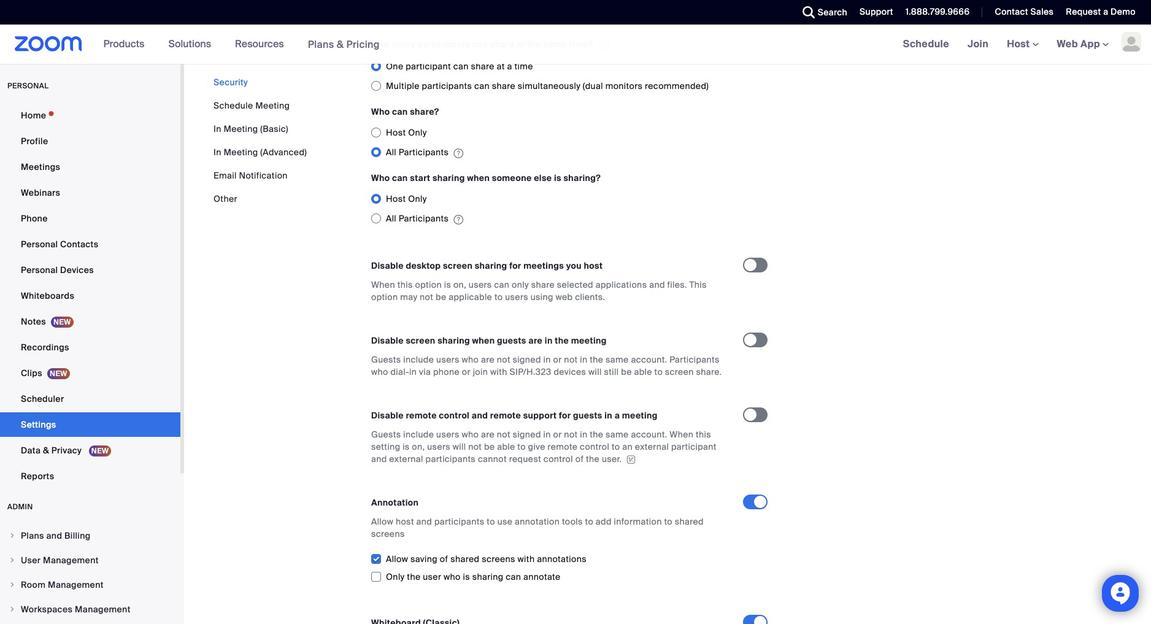 Task type: locate. For each thing, give the bounding box(es) containing it.
learn more about all participants image
[[454, 148, 464, 159]]

1 horizontal spatial be
[[484, 442, 495, 453]]

or inside allow host and participants to share their screen or content during meetings and webinars
[[576, 4, 585, 15]]

reports link
[[0, 464, 181, 489]]

in for in meeting (advanced)
[[214, 147, 222, 158]]

right image left room
[[9, 581, 16, 589]]

all participants
[[386, 147, 449, 158], [386, 213, 449, 224]]

remote down via
[[406, 410, 437, 421]]

same up the an
[[606, 429, 629, 440]]

plans left pricing
[[308, 38, 334, 51]]

management down 'billing'
[[43, 555, 99, 566]]

for right support
[[559, 410, 571, 421]]

0 horizontal spatial guests
[[497, 335, 527, 346]]

meeting up email notification link
[[224, 147, 258, 158]]

guests up sip/h.323
[[497, 335, 527, 346]]

web
[[556, 292, 573, 303]]

2 vertical spatial are
[[481, 429, 495, 440]]

2 guests from the top
[[371, 429, 401, 440]]

be inside when this option is on, users can only share selected applications and files. this option may not be applicable to users using web clients.
[[436, 292, 447, 303]]

0 horizontal spatial with
[[491, 367, 508, 378]]

account. inside guests include users who are not signed in or not in the same account. when this setting is on, users will not be able to give remote control to an external participant and external participants cannot request control of the user.
[[631, 429, 668, 440]]

1 vertical spatial when
[[670, 429, 694, 440]]

participants
[[399, 147, 449, 158], [399, 213, 449, 224], [670, 354, 720, 365]]

same left 'time?'
[[544, 39, 567, 50]]

be up the cannot
[[484, 442, 495, 453]]

schedule inside meetings navigation
[[904, 37, 950, 50]]

2 personal from the top
[[21, 265, 58, 276]]

personal devices link
[[0, 258, 181, 282]]

1 horizontal spatial option
[[415, 279, 442, 290]]

0 vertical spatial all
[[386, 147, 397, 158]]

1 vertical spatial right image
[[9, 581, 16, 589]]

1 vertical spatial allow
[[371, 517, 394, 528]]

banner
[[0, 25, 1152, 64]]

right image inside room management menu item
[[9, 581, 16, 589]]

setting
[[371, 442, 401, 453]]

0 vertical spatial of
[[576, 454, 584, 465]]

2 all from the top
[[386, 213, 397, 224]]

when left someone
[[467, 173, 490, 184]]

0 vertical spatial host
[[1008, 37, 1033, 50]]

1 vertical spatial who
[[371, 173, 390, 184]]

other link
[[214, 193, 238, 204]]

1 vertical spatial guests
[[371, 429, 401, 440]]

workspaces management menu item
[[0, 598, 181, 621]]

option
[[415, 279, 442, 290], [371, 292, 398, 303]]

allow
[[371, 4, 394, 15], [371, 517, 394, 528], [386, 554, 408, 565]]

guests inside guests include users who are not signed in or not in the same account. when this setting is on, users will not be able to give remote control to an external participant and external participants cannot request control of the user.
[[371, 429, 401, 440]]

participants up start
[[399, 147, 449, 158]]

0 horizontal spatial will
[[453, 442, 466, 453]]

& inside 'product information' navigation
[[337, 38, 344, 51]]

shared right information
[[675, 517, 704, 528]]

participants left learn more about all participants icon
[[399, 213, 449, 224]]

1 vertical spatial participants
[[399, 213, 449, 224]]

sharing
[[433, 173, 465, 184], [475, 260, 507, 271], [438, 335, 470, 346], [473, 572, 504, 583]]

can left only
[[494, 279, 510, 290]]

1 horizontal spatial when
[[670, 429, 694, 440]]

guests for setting
[[371, 429, 401, 440]]

&
[[337, 38, 344, 51], [43, 445, 49, 456]]

1 vertical spatial this
[[696, 429, 712, 440]]

host inside allow host and participants to share their screen or content during meetings and webinars
[[396, 4, 414, 15]]

2 vertical spatial disable
[[371, 410, 404, 421]]

to right still
[[655, 367, 663, 378]]

(dual
[[583, 81, 603, 92]]

schedule meeting
[[214, 100, 290, 111]]

1 in from the top
[[214, 123, 222, 134]]

2 host only from the top
[[386, 193, 427, 205]]

host inside "allow host and participants to use annotation tools to add information to shared screens"
[[396, 517, 414, 528]]

who up the cannot
[[462, 429, 479, 440]]

host only down start
[[386, 193, 427, 205]]

during
[[622, 4, 648, 15]]

1 vertical spatial same
[[606, 354, 629, 365]]

in down schedule meeting
[[214, 123, 222, 134]]

1 vertical spatial all participants
[[386, 213, 449, 224]]

control down phone
[[439, 410, 470, 421]]

1 vertical spatial will
[[453, 442, 466, 453]]

a left demo
[[1104, 6, 1109, 17]]

0 horizontal spatial participant
[[406, 61, 451, 72]]

sharing down the allow saving of shared screens with annotations
[[473, 572, 504, 583]]

0 vertical spatial on,
[[454, 279, 467, 290]]

3 right image from the top
[[9, 606, 16, 613]]

dial-
[[391, 367, 410, 378]]

only left user
[[386, 572, 405, 583]]

who inside guests include users who are not signed in or not in the same account. when this setting is on, users will not be able to give remote control to an external participant and external participants cannot request control of the user.
[[462, 429, 479, 440]]

2 vertical spatial host
[[386, 193, 406, 205]]

same up still
[[606, 354, 629, 365]]

1 vertical spatial meeting
[[224, 123, 258, 134]]

plans & pricing link
[[308, 38, 380, 51], [308, 38, 380, 51]]

not inside when this option is on, users can only share selected applications and files. this option may not be applicable to users using web clients.
[[420, 292, 434, 303]]

0 vertical spatial meetings
[[651, 4, 690, 15]]

external down setting at the bottom left of the page
[[389, 454, 424, 465]]

1 vertical spatial schedule
[[214, 100, 253, 111]]

of left user.
[[576, 454, 584, 465]]

participants left use
[[435, 517, 485, 528]]

1 who from the top
[[371, 106, 390, 117]]

devices
[[60, 265, 94, 276]]

personal inside personal devices link
[[21, 265, 58, 276]]

all inside who can share? option group
[[386, 147, 397, 158]]

2 signed from the top
[[513, 429, 541, 440]]

scheduler
[[21, 394, 64, 405]]

in
[[545, 335, 553, 346], [544, 354, 551, 365], [580, 354, 588, 365], [410, 367, 417, 378], [605, 410, 613, 421], [544, 429, 551, 440], [580, 429, 588, 440]]

meeting up '(basic)'
[[256, 100, 290, 111]]

0 vertical spatial include
[[404, 354, 434, 365]]

0 vertical spatial account.
[[631, 354, 668, 365]]

1 right image from the top
[[9, 557, 16, 564]]

participant
[[406, 61, 451, 72], [672, 442, 717, 453]]

host only for share?
[[386, 127, 427, 138]]

be right still
[[621, 367, 632, 378]]

account.
[[631, 354, 668, 365], [631, 429, 668, 440]]

2 vertical spatial same
[[606, 429, 629, 440]]

management for room management
[[48, 580, 104, 591]]

in meeting (basic)
[[214, 123, 288, 134]]

request a demo
[[1067, 6, 1136, 17]]

shared inside "allow host and participants to use annotation tools to add information to shared screens"
[[675, 517, 704, 528]]

0 vertical spatial control
[[439, 410, 470, 421]]

content
[[587, 4, 619, 15]]

1 horizontal spatial plans
[[308, 38, 334, 51]]

who down multiple
[[371, 106, 390, 117]]

when up join
[[473, 335, 495, 346]]

are inside guests include users who are not signed in or not in the same account. participants who dial-in via phone or join with sip/h.323 devices will still be able to screen share.
[[481, 354, 495, 365]]

all participants inside who can start sharing when someone else is sharing? option group
[[386, 213, 449, 224]]

contact sales link
[[986, 0, 1057, 25], [996, 6, 1054, 17]]

same inside guests include users who are not signed in or not in the same account. when this setting is on, users will not be able to give remote control to an external participant and external participants cannot request control of the user.
[[606, 429, 629, 440]]

profile picture image
[[1122, 32, 1142, 52]]

share inside allow host and participants to share their screen or content during meetings and webinars
[[498, 4, 521, 15]]

1 horizontal spatial shared
[[675, 517, 704, 528]]

participants down one participant can share at a time
[[422, 81, 472, 92]]

only down start
[[408, 193, 427, 205]]

& left pricing
[[337, 38, 344, 51]]

1.888.799.9666
[[906, 6, 970, 17]]

join
[[473, 367, 488, 378]]

can left share?
[[392, 106, 408, 117]]

account. for an
[[631, 429, 668, 440]]

when this option is on, users can only share selected applications and files. this option may not be applicable to users using web clients.
[[371, 279, 707, 303]]

participants left the cannot
[[426, 454, 476, 465]]

1 vertical spatial at
[[497, 61, 505, 72]]

1 vertical spatial &
[[43, 445, 49, 456]]

host button
[[1008, 37, 1039, 50]]

1 account. from the top
[[631, 354, 668, 365]]

participants inside guests include users who are not signed in or not in the same account. participants who dial-in via phone or join with sip/h.323 devices will still be able to screen share.
[[670, 354, 720, 365]]

allow inside "allow host and participants to use annotation tools to add information to shared screens"
[[371, 517, 394, 528]]

host only inside who can share? option group
[[386, 127, 427, 138]]

may
[[400, 292, 418, 303]]

include inside guests include users who are not signed in or not in the same account. participants who dial-in via phone or join with sip/h.323 devices will still be able to screen share.
[[404, 354, 434, 365]]

guests down "devices"
[[573, 410, 603, 421]]

disable screen sharing when guests are in the meeting
[[371, 335, 607, 346]]

participants for start
[[399, 213, 449, 224]]

1 horizontal spatial able
[[635, 367, 653, 378]]

include inside guests include users who are not signed in or not in the same account. when this setting is on, users will not be able to give remote control to an external participant and external participants cannot request control of the user.
[[404, 429, 434, 440]]

host inside who can share? option group
[[386, 127, 406, 138]]

host inside who can start sharing when someone else is sharing? option group
[[386, 193, 406, 205]]

0 vertical spatial schedule
[[904, 37, 950, 50]]

screens down "annotation"
[[371, 529, 405, 540]]

1 vertical spatial screens
[[482, 554, 516, 565]]

1 vertical spatial disable
[[371, 335, 404, 346]]

are up the cannot
[[481, 429, 495, 440]]

be left "applicable"
[[436, 292, 447, 303]]

in up email
[[214, 147, 222, 158]]

1 horizontal spatial on,
[[454, 279, 467, 290]]

all for share?
[[386, 147, 397, 158]]

0 vertical spatial in
[[214, 123, 222, 134]]

guests inside guests include users who are not signed in or not in the same account. participants who dial-in via phone or join with sip/h.323 devices will still be able to screen share.
[[371, 354, 401, 365]]

1 vertical spatial host only
[[386, 193, 427, 205]]

are inside guests include users who are not signed in or not in the same account. when this setting is on, users will not be able to give remote control to an external participant and external participants cannot request control of the user.
[[481, 429, 495, 440]]

allow for webinars
[[371, 4, 394, 15]]

admin menu menu
[[0, 524, 181, 624]]

personal menu menu
[[0, 103, 181, 490]]

who for only the user who is sharing can annotate
[[444, 572, 461, 583]]

applications
[[596, 279, 647, 290]]

participant inside guests include users who are not signed in or not in the same account. when this setting is on, users will not be able to give remote control to an external participant and external participants cannot request control of the user.
[[672, 442, 717, 453]]

0 horizontal spatial for
[[510, 260, 522, 271]]

personal inside personal contacts link
[[21, 239, 58, 250]]

1 horizontal spatial at
[[517, 39, 525, 50]]

shared
[[675, 517, 704, 528], [451, 554, 480, 565]]

control down give
[[544, 454, 573, 465]]

screens
[[371, 529, 405, 540], [482, 554, 516, 565]]

on, inside guests include users who are not signed in or not in the same account. when this setting is on, users will not be able to give remote control to an external participant and external participants cannot request control of the user.
[[412, 442, 425, 453]]

1 horizontal spatial a
[[615, 410, 620, 421]]

management
[[43, 555, 99, 566], [48, 580, 104, 591], [75, 604, 131, 615]]

or inside guests include users who are not signed in or not in the same account. when this setting is on, users will not be able to give remote control to an external participant and external participants cannot request control of the user.
[[554, 429, 562, 440]]

meeting
[[571, 335, 607, 346], [622, 410, 658, 421]]

management up workspaces management at bottom left
[[48, 580, 104, 591]]

the inside guests include users who are not signed in or not in the same account. participants who dial-in via phone or join with sip/h.323 devices will still be able to screen share.
[[590, 354, 604, 365]]

security
[[214, 77, 248, 88]]

screen left share.
[[665, 367, 694, 378]]

use
[[498, 517, 513, 528]]

or down support
[[554, 429, 562, 440]]

participants inside who can share? option group
[[399, 147, 449, 158]]

host for allow host and participants to share their screen or content during meetings and webinars
[[396, 4, 414, 15]]

2 include from the top
[[404, 429, 434, 440]]

management for user management
[[43, 555, 99, 566]]

0 horizontal spatial be
[[436, 292, 447, 303]]

only the user who is sharing can annotate
[[386, 572, 561, 583]]

only down share?
[[408, 127, 427, 138]]

disable up setting at the bottom left of the page
[[371, 410, 404, 421]]

remote right give
[[548, 442, 578, 453]]

plans inside menu item
[[21, 530, 44, 542]]

menu bar
[[214, 76, 307, 205]]

0 horizontal spatial option
[[371, 292, 398, 303]]

can left start
[[392, 173, 408, 184]]

0 vertical spatial same
[[544, 39, 567, 50]]

& right data
[[43, 445, 49, 456]]

banner containing products
[[0, 25, 1152, 64]]

0 vertical spatial right image
[[9, 557, 16, 564]]

meeting up "devices"
[[571, 335, 607, 346]]

can left annotate
[[506, 572, 521, 583]]

1 include from the top
[[404, 354, 434, 365]]

(basic)
[[261, 123, 288, 134]]

plans for plans & pricing
[[308, 38, 334, 51]]

1 vertical spatial shared
[[451, 554, 480, 565]]

right image inside user management menu item
[[9, 557, 16, 564]]

0 vertical spatial participant
[[406, 61, 451, 72]]

is up "applicable"
[[444, 279, 451, 290]]

at inside how many participants can share at the same time? option group
[[497, 61, 505, 72]]

1 vertical spatial a
[[507, 61, 513, 72]]

all for start
[[386, 213, 397, 224]]

participants inside option group
[[422, 81, 472, 92]]

1 vertical spatial personal
[[21, 265, 58, 276]]

meetings right during at the right of page
[[651, 4, 690, 15]]

1 horizontal spatial of
[[576, 454, 584, 465]]

and inside guests include users who are not signed in or not in the same account. when this setting is on, users will not be able to give remote control to an external participant and external participants cannot request control of the user.
[[371, 454, 387, 465]]

their
[[524, 4, 543, 15]]

1 horizontal spatial meetings
[[651, 4, 690, 15]]

host only inside who can start sharing when someone else is sharing? option group
[[386, 193, 427, 205]]

this inside guests include users who are not signed in or not in the same account. when this setting is on, users will not be able to give remote control to an external participant and external participants cannot request control of the user.
[[696, 429, 712, 440]]

signed
[[513, 354, 541, 365], [513, 429, 541, 440]]

same for still
[[606, 354, 629, 365]]

billing
[[64, 530, 91, 542]]

of
[[576, 454, 584, 465], [440, 554, 448, 565]]

other
[[214, 193, 238, 204]]

or for guests include users who are not signed in or not in the same account. participants who dial-in via phone or join with sip/h.323 devices will still be able to screen share.
[[554, 354, 562, 365]]

will
[[589, 367, 602, 378], [453, 442, 466, 453]]

right image inside workspaces management menu item
[[9, 606, 16, 613]]

phone
[[433, 367, 460, 378]]

menu bar containing security
[[214, 76, 307, 205]]

a up user.
[[615, 410, 620, 421]]

plans and billing
[[21, 530, 91, 542]]

1 vertical spatial are
[[481, 354, 495, 365]]

email
[[214, 170, 237, 181]]

allow saving of shared screens with annotations
[[386, 554, 587, 565]]

share left their
[[498, 4, 521, 15]]

disable up dial-
[[371, 335, 404, 346]]

with inside guests include users who are not signed in or not in the same account. participants who dial-in via phone or join with sip/h.323 devices will still be able to screen share.
[[491, 367, 508, 378]]

signed inside guests include users who are not signed in or not in the same account. participants who dial-in via phone or join with sip/h.323 devices will still be able to screen share.
[[513, 354, 541, 365]]

2 vertical spatial right image
[[9, 606, 16, 613]]

guests up dial-
[[371, 354, 401, 365]]

personal
[[21, 239, 58, 250], [21, 265, 58, 276]]

meeting for (basic)
[[224, 123, 258, 134]]

1 horizontal spatial with
[[518, 554, 535, 565]]

share up 'using'
[[531, 279, 555, 290]]

0 vertical spatial plans
[[308, 38, 334, 51]]

all participants inside who can share? option group
[[386, 147, 449, 158]]

1 vertical spatial for
[[559, 410, 571, 421]]

0 vertical spatial when
[[371, 279, 395, 290]]

allow up webinars
[[371, 4, 394, 15]]

0 horizontal spatial on,
[[412, 442, 425, 453]]

email notification
[[214, 170, 288, 181]]

with right join
[[491, 367, 508, 378]]

meetings up when this option is on, users can only share selected applications and files. this option may not be applicable to users using web clients.
[[524, 260, 564, 271]]

who for who can start sharing when someone else is sharing?
[[371, 173, 390, 184]]

meeting up the an
[[622, 410, 658, 421]]

application containing how many participants can share at the same time?
[[371, 38, 744, 96]]

2 in from the top
[[214, 147, 222, 158]]

0 horizontal spatial screens
[[371, 529, 405, 540]]

1 all from the top
[[386, 147, 397, 158]]

1 vertical spatial participant
[[672, 442, 717, 453]]

via
[[419, 367, 431, 378]]

plans inside 'product information' navigation
[[308, 38, 334, 51]]

0 horizontal spatial remote
[[406, 410, 437, 421]]

disable
[[371, 260, 404, 271], [371, 335, 404, 346], [371, 410, 404, 421]]

disable for guests
[[371, 335, 404, 346]]

share
[[498, 4, 521, 15], [490, 39, 515, 50], [471, 61, 495, 72], [492, 81, 516, 92], [531, 279, 555, 290]]

are up join
[[481, 354, 495, 365]]

1 vertical spatial with
[[518, 554, 535, 565]]

who right user
[[444, 572, 461, 583]]

recommended)
[[645, 81, 709, 92]]

allow inside allow host and participants to share their screen or content during meetings and webinars
[[371, 4, 394, 15]]

external
[[635, 442, 669, 453], [389, 454, 424, 465]]

resources button
[[235, 25, 290, 64]]

account. inside guests include users who are not signed in or not in the same account. participants who dial-in via phone or join with sip/h.323 devices will still be able to screen share.
[[631, 354, 668, 365]]

to up how many participants can share at the same time?
[[487, 4, 495, 15]]

right image for workspaces management
[[9, 606, 16, 613]]

all participants for share?
[[386, 147, 449, 158]]

2 vertical spatial management
[[75, 604, 131, 615]]

signed inside guests include users who are not signed in or not in the same account. when this setting is on, users will not be able to give remote control to an external participant and external participants cannot request control of the user.
[[513, 429, 541, 440]]

at left time
[[497, 61, 505, 72]]

0 horizontal spatial able
[[497, 442, 515, 453]]

in meeting (basic) link
[[214, 123, 288, 134]]

able up the cannot
[[497, 442, 515, 453]]

1 vertical spatial signed
[[513, 429, 541, 440]]

2 account. from the top
[[631, 429, 668, 440]]

2 right image from the top
[[9, 581, 16, 589]]

application
[[371, 38, 744, 96]]

are for able
[[481, 429, 495, 440]]

able
[[635, 367, 653, 378], [497, 442, 515, 453]]

1 horizontal spatial &
[[337, 38, 344, 51]]

control
[[439, 410, 470, 421], [580, 442, 610, 453], [544, 454, 573, 465]]

0 horizontal spatial external
[[389, 454, 424, 465]]

0 horizontal spatial at
[[497, 61, 505, 72]]

who can start sharing when someone else is sharing? option group
[[371, 189, 744, 228]]

0 vertical spatial &
[[337, 38, 344, 51]]

1 host only from the top
[[386, 127, 427, 138]]

2 disable from the top
[[371, 335, 404, 346]]

1 all participants from the top
[[386, 147, 449, 158]]

personal contacts
[[21, 239, 99, 250]]

able right still
[[635, 367, 653, 378]]

signed for able
[[513, 429, 541, 440]]

shared up only the user who is sharing can annotate
[[451, 554, 480, 565]]

users inside guests include users who are not signed in or not in the same account. participants who dial-in via phone or join with sip/h.323 devices will still be able to screen share.
[[437, 354, 460, 365]]

same inside guests include users who are not signed in or not in the same account. participants who dial-in via phone or join with sip/h.323 devices will still be able to screen share.
[[606, 354, 629, 365]]

allow left saving
[[386, 554, 408, 565]]

1 horizontal spatial this
[[696, 429, 712, 440]]

host only down 'who can share?'
[[386, 127, 427, 138]]

host up webinars
[[396, 4, 414, 15]]

personal devices
[[21, 265, 94, 276]]

& for pricing
[[337, 38, 344, 51]]

an
[[623, 442, 633, 453]]

same for remote
[[606, 429, 629, 440]]

or up "devices"
[[554, 354, 562, 365]]

plans for plans and billing
[[21, 530, 44, 542]]

1 horizontal spatial guests
[[573, 410, 603, 421]]

schedule down security link
[[214, 100, 253, 111]]

are for sip/h.323
[[481, 354, 495, 365]]

management for workspaces management
[[75, 604, 131, 615]]

2 horizontal spatial be
[[621, 367, 632, 378]]

schedule inside menu bar
[[214, 100, 253, 111]]

1 signed from the top
[[513, 354, 541, 365]]

1 vertical spatial management
[[48, 580, 104, 591]]

and
[[417, 4, 432, 15], [692, 4, 708, 15], [650, 279, 665, 290], [472, 410, 488, 421], [371, 454, 387, 465], [417, 517, 432, 528], [46, 530, 62, 542]]

user.
[[602, 454, 622, 465]]

disable for when
[[371, 260, 404, 271]]

can
[[472, 39, 488, 50], [454, 61, 469, 72], [475, 81, 490, 92], [392, 106, 408, 117], [392, 173, 408, 184], [494, 279, 510, 290], [506, 572, 521, 583]]

2 vertical spatial host
[[396, 517, 414, 528]]

external right the an
[[635, 442, 669, 453]]

0 vertical spatial allow
[[371, 4, 394, 15]]

participants inside who can start sharing when someone else is sharing? option group
[[399, 213, 449, 224]]

this
[[690, 279, 707, 290]]

1 guests from the top
[[371, 354, 401, 365]]

only inside who can start sharing when someone else is sharing? option group
[[408, 193, 427, 205]]

of right saving
[[440, 554, 448, 565]]

for up only
[[510, 260, 522, 271]]

product information navigation
[[94, 25, 389, 64]]

& inside personal menu menu
[[43, 445, 49, 456]]

at up time
[[517, 39, 525, 50]]

only inside who can share? option group
[[408, 127, 427, 138]]

all participants up start
[[386, 147, 449, 158]]

0 vertical spatial disable
[[371, 260, 404, 271]]

2 all participants from the top
[[386, 213, 449, 224]]

of inside guests include users who are not signed in or not in the same account. when this setting is on, users will not be able to give remote control to an external participant and external participants cannot request control of the user.
[[576, 454, 584, 465]]

room management
[[21, 580, 104, 591]]

1 vertical spatial able
[[497, 442, 515, 453]]

is inside guests include users who are not signed in or not in the same account. when this setting is on, users will not be able to give remote control to an external participant and external participants cannot request control of the user.
[[403, 442, 410, 453]]

request
[[509, 454, 542, 465]]

0 vertical spatial host
[[396, 4, 414, 15]]

1 vertical spatial meetings
[[524, 260, 564, 271]]

0 vertical spatial will
[[589, 367, 602, 378]]

2 who from the top
[[371, 173, 390, 184]]

1 personal from the top
[[21, 239, 58, 250]]

right image
[[9, 557, 16, 564], [9, 581, 16, 589], [9, 606, 16, 613]]

1 disable from the top
[[371, 260, 404, 271]]

0 horizontal spatial plans
[[21, 530, 44, 542]]

is right setting at the bottom left of the page
[[403, 442, 410, 453]]

signed up sip/h.323
[[513, 354, 541, 365]]

1 horizontal spatial screens
[[482, 554, 516, 565]]

personal for personal devices
[[21, 265, 58, 276]]

participants up how many participants can share at the same time?
[[435, 4, 485, 15]]

account. for to
[[631, 354, 668, 365]]

screen right their
[[545, 4, 574, 15]]

0 horizontal spatial shared
[[451, 554, 480, 565]]

1 horizontal spatial control
[[544, 454, 573, 465]]

webinars
[[21, 187, 60, 198]]

for
[[510, 260, 522, 271], [559, 410, 571, 421]]

when inside when this option is on, users can only share selected applications and files. this option may not be applicable to users using web clients.
[[371, 279, 395, 290]]

selected
[[557, 279, 594, 290]]

0 vertical spatial external
[[635, 442, 669, 453]]

multiple participants can share simultaneously (dual monitors recommended)
[[386, 81, 709, 92]]

all inside who can start sharing when someone else is sharing? option group
[[386, 213, 397, 224]]

all participants down start
[[386, 213, 449, 224]]

schedule down the 1.888.799.9666
[[904, 37, 950, 50]]

host right you
[[584, 260, 603, 271]]

participants up share.
[[670, 354, 720, 365]]

who left start
[[371, 173, 390, 184]]

when
[[467, 173, 490, 184], [473, 335, 495, 346]]

participants inside "allow host and participants to use annotation tools to add information to shared screens"
[[435, 517, 485, 528]]



Task type: vqa. For each thing, say whether or not it's contained in the screenshot.
at in the OPTION GROUP
yes



Task type: describe. For each thing, give the bounding box(es) containing it.
desktop
[[406, 260, 441, 271]]

right image for room management
[[9, 581, 16, 589]]

and inside when this option is on, users can only share selected applications and files. this option may not be applicable to users using web clients.
[[650, 279, 665, 290]]

sales
[[1031, 6, 1054, 17]]

to left add
[[585, 517, 594, 528]]

host for allow host and participants to use annotation tools to add information to shared screens
[[396, 517, 414, 528]]

to left the an
[[612, 442, 620, 453]]

security link
[[214, 77, 248, 88]]

search button
[[794, 0, 851, 25]]

schedule for schedule meeting
[[214, 100, 253, 111]]

phone link
[[0, 206, 181, 231]]

participants inside allow host and participants to share their screen or content during meetings and webinars
[[435, 4, 485, 15]]

1 horizontal spatial for
[[559, 410, 571, 421]]

time?
[[570, 39, 594, 50]]

phone
[[21, 213, 48, 224]]

clients.
[[575, 292, 606, 303]]

allow host and participants to share their screen or content during meetings and webinars
[[371, 4, 708, 28]]

and inside menu item
[[46, 530, 62, 542]]

web app button
[[1058, 37, 1109, 50]]

schedule link
[[894, 25, 959, 64]]

who for guests include users who are not signed in or not in the same account. when this setting is on, users will not be able to give remote control to an external participant and external participants cannot request control of the user.
[[462, 429, 479, 440]]

to inside when this option is on, users can only share selected applications and files. this option may not be applicable to users using web clients.
[[495, 292, 503, 303]]

applicable
[[449, 292, 493, 303]]

1 vertical spatial guests
[[573, 410, 603, 421]]

data & privacy
[[21, 445, 84, 456]]

screen up via
[[406, 335, 436, 346]]

1 horizontal spatial external
[[635, 442, 669, 453]]

recordings
[[21, 342, 69, 353]]

0 vertical spatial a
[[1104, 6, 1109, 17]]

who can share?
[[371, 106, 439, 117]]

user management menu item
[[0, 549, 181, 572]]

data & privacy link
[[0, 438, 181, 463]]

2 vertical spatial only
[[386, 572, 405, 583]]

request
[[1067, 6, 1102, 17]]

host inside meetings navigation
[[1008, 37, 1033, 50]]

right image for user management
[[9, 557, 16, 564]]

to up the request
[[518, 442, 526, 453]]

privacy
[[51, 445, 82, 456]]

guests for dial-
[[371, 354, 401, 365]]

screens inside "allow host and participants to use annotation tools to add information to shared screens"
[[371, 529, 405, 540]]

host for share?
[[386, 127, 406, 138]]

zoom logo image
[[15, 36, 82, 52]]

solutions button
[[168, 25, 217, 64]]

will inside guests include users who are not signed in or not in the same account. participants who dial-in via phone or join with sip/h.323 devices will still be able to screen share.
[[589, 367, 602, 378]]

share inside when this option is on, users can only share selected applications and files. this option may not be applicable to users using web clients.
[[531, 279, 555, 290]]

0 horizontal spatial meeting
[[571, 335, 607, 346]]

home
[[21, 110, 46, 121]]

someone
[[492, 173, 532, 184]]

(advanced)
[[261, 147, 307, 158]]

how many participants can share at the same time? option group
[[371, 57, 744, 96]]

settings
[[21, 419, 56, 430]]

join link
[[959, 25, 998, 64]]

share down allow host and participants to share their screen or content during meetings and webinars at the top of page
[[490, 39, 515, 50]]

sharing?
[[564, 173, 601, 184]]

sharing up phone
[[438, 335, 470, 346]]

guests include users who are not signed in or not in the same account. when this setting is on, users will not be able to give remote control to an external participant and external participants cannot request control of the user. application
[[371, 429, 732, 466]]

only for start
[[408, 193, 427, 205]]

or for guests include users who are not signed in or not in the same account. when this setting is on, users will not be able to give remote control to an external participant and external participants cannot request control of the user.
[[554, 429, 562, 440]]

host for start
[[386, 193, 406, 205]]

is inside when this option is on, users can only share selected applications and files. this option may not be applicable to users using web clients.
[[444, 279, 451, 290]]

admin
[[7, 502, 33, 512]]

else
[[534, 173, 552, 184]]

to inside allow host and participants to share their screen or content during meetings and webinars
[[487, 4, 495, 15]]

is right "else"
[[554, 173, 562, 184]]

participants for share?
[[399, 147, 449, 158]]

this inside when this option is on, users can only share selected applications and files. this option may not be applicable to users using web clients.
[[398, 279, 413, 290]]

how many participants can share at the same time?
[[371, 39, 594, 50]]

able inside guests include users who are not signed in or not in the same account. participants who dial-in via phone or join with sip/h.323 devices will still be able to screen share.
[[635, 367, 653, 378]]

1 vertical spatial when
[[473, 335, 495, 346]]

1 vertical spatial host
[[584, 260, 603, 271]]

sip/h.323
[[510, 367, 552, 378]]

can down how many participants can share at the same time?
[[454, 61, 469, 72]]

allow host and participants to use annotation tools to add information to shared screens
[[371, 517, 704, 540]]

disable remote control and remote support for guests in a meeting
[[371, 410, 658, 421]]

learn more about all participants image
[[454, 214, 464, 225]]

right image
[[9, 532, 16, 540]]

give
[[528, 442, 546, 453]]

resources
[[235, 37, 284, 50]]

2 vertical spatial control
[[544, 454, 573, 465]]

recordings link
[[0, 335, 181, 360]]

1.888.799.9666 button up join
[[897, 0, 973, 25]]

webinars
[[371, 17, 409, 28]]

and inside "allow host and participants to use annotation tools to add information to shared screens"
[[417, 517, 432, 528]]

demo
[[1111, 6, 1136, 17]]

home link
[[0, 103, 181, 128]]

0 vertical spatial guests
[[497, 335, 527, 346]]

0 horizontal spatial control
[[439, 410, 470, 421]]

to right information
[[665, 517, 673, 528]]

is down the allow saving of shared screens with annotations
[[463, 572, 470, 583]]

can inside when this option is on, users can only share selected applications and files. this option may not be applicable to users using web clients.
[[494, 279, 510, 290]]

join
[[968, 37, 989, 50]]

0 horizontal spatial meetings
[[524, 260, 564, 271]]

screen inside guests include users who are not signed in or not in the same account. participants who dial-in via phone or join with sip/h.323 devices will still be able to screen share.
[[665, 367, 694, 378]]

allow for screens
[[371, 517, 394, 528]]

notification
[[239, 170, 288, 181]]

settings link
[[0, 413, 181, 437]]

participant inside option group
[[406, 61, 451, 72]]

be inside guests include users who are not signed in or not in the same account. participants who dial-in via phone or join with sip/h.323 devices will still be able to screen share.
[[621, 367, 632, 378]]

room management menu item
[[0, 573, 181, 597]]

be inside guests include users who are not signed in or not in the same account. when this setting is on, users will not be able to give remote control to an external participant and external participants cannot request control of the user.
[[484, 442, 495, 453]]

personal for personal contacts
[[21, 239, 58, 250]]

whiteboards link
[[0, 284, 181, 308]]

who for guests include users who are not signed in or not in the same account. participants who dial-in via phone or join with sip/h.323 devices will still be able to screen share.
[[462, 354, 479, 365]]

1 vertical spatial external
[[389, 454, 424, 465]]

whiteboards
[[21, 290, 74, 301]]

participants up one participant can share at a time
[[418, 39, 470, 50]]

app
[[1081, 37, 1101, 50]]

annotate
[[524, 572, 561, 583]]

web
[[1058, 37, 1079, 50]]

how
[[371, 39, 390, 50]]

meetings navigation
[[894, 25, 1152, 64]]

notes link
[[0, 309, 181, 334]]

meetings link
[[0, 155, 181, 179]]

2 vertical spatial allow
[[386, 554, 408, 565]]

screen up "applicable"
[[443, 260, 473, 271]]

support version for disable remote control and remote support for guests in a meeting image
[[625, 456, 638, 464]]

who left dial-
[[371, 367, 388, 378]]

products button
[[104, 25, 150, 64]]

able inside guests include users who are not signed in or not in the same account. when this setting is on, users will not be able to give remote control to an external participant and external participants cannot request control of the user.
[[497, 442, 515, 453]]

3 disable from the top
[[371, 410, 404, 421]]

remote inside guests include users who are not signed in or not in the same account. when this setting is on, users will not be able to give remote control to an external participant and external participants cannot request control of the user.
[[548, 442, 578, 453]]

plans and billing menu item
[[0, 524, 181, 548]]

devices
[[554, 367, 587, 378]]

scheduler link
[[0, 387, 181, 411]]

disable desktop screen sharing for meetings you host
[[371, 260, 603, 271]]

many
[[392, 39, 416, 50]]

share?
[[410, 106, 439, 117]]

0 vertical spatial at
[[517, 39, 525, 50]]

clips link
[[0, 361, 181, 386]]

in meeting (advanced)
[[214, 147, 307, 158]]

in for in meeting (basic)
[[214, 123, 222, 134]]

notes
[[21, 316, 46, 327]]

include for on,
[[404, 429, 434, 440]]

when inside guests include users who are not signed in or not in the same account. when this setting is on, users will not be able to give remote control to an external participant and external participants cannot request control of the user.
[[670, 429, 694, 440]]

participants inside guests include users who are not signed in or not in the same account. when this setting is on, users will not be able to give remote control to an external participant and external participants cannot request control of the user.
[[426, 454, 476, 465]]

tools
[[562, 517, 583, 528]]

share down how many participants can share at the same time?
[[471, 61, 495, 72]]

2 horizontal spatial control
[[580, 442, 610, 453]]

0 vertical spatial when
[[467, 173, 490, 184]]

signed for sip/h.323
[[513, 354, 541, 365]]

who for who can share?
[[371, 106, 390, 117]]

schedule for schedule
[[904, 37, 950, 50]]

1.888.799.9666 button up schedule link
[[906, 6, 970, 17]]

or for allow host and participants to share their screen or content during meetings and webinars
[[576, 4, 585, 15]]

user management
[[21, 555, 99, 566]]

contact
[[996, 6, 1029, 17]]

& for privacy
[[43, 445, 49, 456]]

user
[[423, 572, 442, 583]]

0 horizontal spatial of
[[440, 554, 448, 565]]

1 vertical spatial option
[[371, 292, 398, 303]]

share down time
[[492, 81, 516, 92]]

screen inside allow host and participants to share their screen or content during meetings and webinars
[[545, 4, 574, 15]]

plans & pricing
[[308, 38, 380, 51]]

only for share?
[[408, 127, 427, 138]]

solutions
[[168, 37, 211, 50]]

include for via
[[404, 354, 434, 365]]

1 horizontal spatial remote
[[490, 410, 521, 421]]

or left join
[[462, 367, 471, 378]]

in meeting (advanced) link
[[214, 147, 307, 158]]

guests include users who are not signed in or not in the same account. participants who dial-in via phone or join with sip/h.323 devices will still be able to screen share.
[[371, 354, 722, 378]]

meetings inside allow host and participants to share their screen or content during meetings and webinars
[[651, 4, 690, 15]]

annotation
[[371, 498, 419, 509]]

only
[[512, 279, 529, 290]]

sharing down learn more about all participants image
[[433, 173, 465, 184]]

sharing up "applicable"
[[475, 260, 507, 271]]

can down one participant can share at a time
[[475, 81, 490, 92]]

a inside option group
[[507, 61, 513, 72]]

profile
[[21, 136, 48, 147]]

0 vertical spatial meeting
[[256, 100, 290, 111]]

to left use
[[487, 517, 495, 528]]

to inside guests include users who are not signed in or not in the same account. participants who dial-in via phone or join with sip/h.323 devices will still be able to screen share.
[[655, 367, 663, 378]]

still
[[604, 367, 619, 378]]

can up one participant can share at a time
[[472, 39, 488, 50]]

information
[[614, 517, 662, 528]]

0 vertical spatial are
[[529, 335, 543, 346]]

1 horizontal spatial meeting
[[622, 410, 658, 421]]

room
[[21, 580, 46, 591]]

on, inside when this option is on, users can only share selected applications and files. this option may not be applicable to users using web clients.
[[454, 279, 467, 290]]

start
[[410, 173, 431, 184]]

meeting for (advanced)
[[224, 147, 258, 158]]

schedule meeting link
[[214, 100, 290, 111]]

personal contacts link
[[0, 232, 181, 257]]

guests include users who are not signed in or not in the same account. when this setting is on, users will not be able to give remote control to an external participant and external participants cannot request control of the user.
[[371, 429, 717, 465]]

products
[[104, 37, 145, 50]]

who can share? option group
[[371, 123, 744, 162]]

all participants for start
[[386, 213, 449, 224]]

host only for start
[[386, 193, 427, 205]]

will inside guests include users who are not signed in or not in the same account. when this setting is on, users will not be able to give remote control to an external participant and external participants cannot request control of the user.
[[453, 442, 466, 453]]



